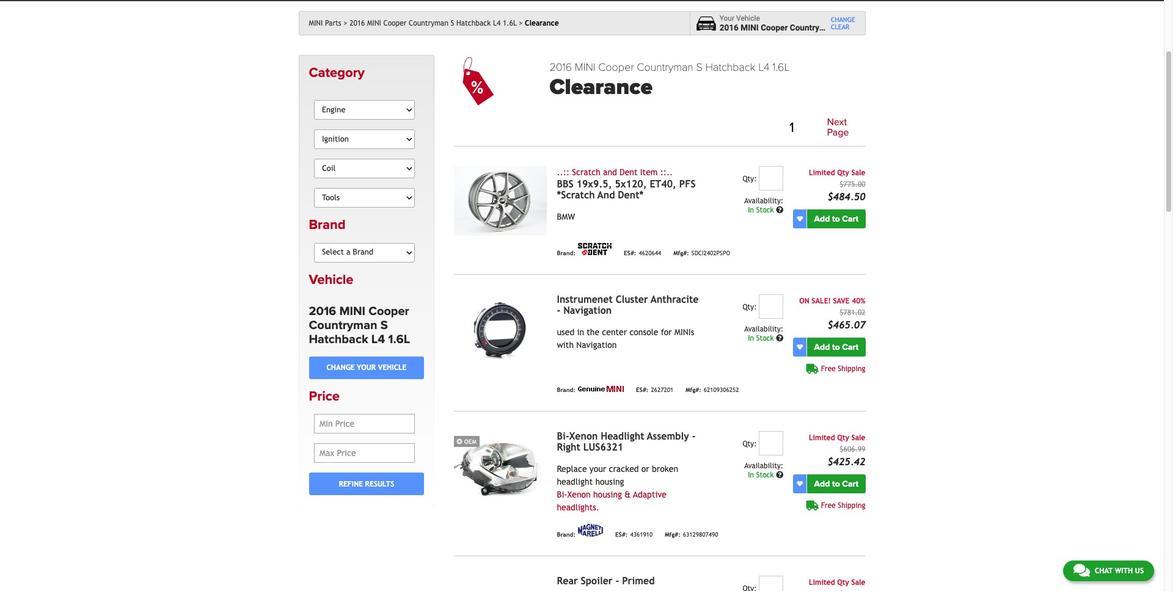 Task type: vqa. For each thing, say whether or not it's contained in the screenshot.
Phone image
no



Task type: locate. For each thing, give the bounding box(es) containing it.
qty
[[837, 169, 849, 177], [837, 434, 849, 442], [837, 579, 849, 587]]

0 vertical spatial cart
[[842, 214, 859, 224]]

3 cart from the top
[[842, 479, 859, 489]]

1 add from the top
[[814, 214, 830, 224]]

mfg#: left 63129807490 at the bottom right of page
[[665, 531, 681, 538]]

1 stock from the top
[[756, 206, 774, 214]]

qty inside "limited qty sale $775.00 $484.50"
[[837, 169, 849, 177]]

change your vehicle link
[[309, 357, 424, 379]]

0 vertical spatial in
[[748, 206, 754, 214]]

2 free shipping from the top
[[821, 502, 866, 510]]

2 vertical spatial in
[[748, 471, 754, 480]]

free down '$465.07'
[[821, 365, 836, 373]]

2016 mini cooper countryman s hatchback l4 1.6l clearance
[[550, 60, 790, 100]]

2016
[[350, 19, 365, 27], [720, 23, 739, 32], [550, 60, 572, 74], [309, 304, 336, 319]]

bi- up replace
[[557, 431, 569, 442]]

bi- inside replace your cracked or broken headlight housing bi-xenon housing & adaptive headlights.
[[557, 490, 567, 500]]

1 horizontal spatial vehicle
[[378, 364, 407, 372]]

3 availability: from the top
[[744, 462, 784, 470]]

1 horizontal spatial -
[[616, 576, 619, 587]]

with left the us
[[1115, 567, 1133, 576]]

2 vertical spatial brand:
[[557, 531, 576, 538]]

1 shipping from the top
[[838, 365, 866, 373]]

3 stock from the top
[[756, 471, 774, 480]]

limited
[[809, 169, 835, 177], [809, 434, 835, 442], [809, 579, 835, 587]]

free shipping down $425.42
[[821, 502, 866, 510]]

2 qty: from the top
[[743, 303, 757, 312]]

add to cart down '$465.07'
[[814, 342, 859, 353]]

add to cart button
[[807, 210, 866, 228], [807, 338, 866, 357], [807, 475, 866, 494]]

mfg#: left sdci2402pspo
[[673, 250, 689, 256]]

2 vertical spatial sale
[[852, 579, 866, 587]]

1.6l inside your vehicle 2016 mini cooper countryman s hatchback l4 1.6l
[[898, 23, 915, 32]]

magneti marelli - corporate logo image
[[578, 524, 603, 537]]

0 horizontal spatial your
[[357, 364, 376, 372]]

to
[[832, 214, 840, 224], [832, 342, 840, 353], [832, 479, 840, 489]]

0 vertical spatial qty:
[[743, 175, 757, 183]]

es#: left the 4620644
[[624, 250, 636, 256]]

0 horizontal spatial change
[[327, 364, 355, 372]]

rear
[[557, 576, 578, 587]]

- right spoiler
[[616, 576, 619, 587]]

1 vertical spatial your
[[590, 464, 606, 474]]

dent
[[620, 167, 638, 177]]

the
[[587, 327, 600, 337]]

0 vertical spatial bi-
[[557, 431, 569, 442]]

1 vertical spatial add to cart button
[[807, 338, 866, 357]]

1 vertical spatial es#:
[[636, 387, 649, 393]]

s
[[451, 19, 454, 27], [838, 23, 843, 32], [696, 60, 703, 74], [380, 318, 388, 333]]

1 in stock from the top
[[748, 206, 776, 214]]

with
[[557, 340, 574, 350], [1115, 567, 1133, 576]]

3 in stock from the top
[[748, 471, 776, 480]]

0 vertical spatial brand:
[[557, 250, 576, 256]]

cooper inside your vehicle 2016 mini cooper countryman s hatchback l4 1.6l
[[761, 23, 788, 32]]

add to cart
[[814, 214, 859, 224], [814, 342, 859, 353], [814, 479, 859, 489]]

navigation
[[563, 305, 612, 316], [576, 340, 617, 350]]

None number field
[[759, 166, 784, 191], [759, 294, 784, 319], [759, 431, 784, 456], [759, 576, 784, 591], [759, 166, 784, 191], [759, 294, 784, 319], [759, 431, 784, 456], [759, 576, 784, 591]]

brand:
[[557, 250, 576, 256], [557, 387, 576, 393], [557, 531, 576, 538]]

1 vertical spatial free
[[821, 502, 836, 510]]

1 add to cart button from the top
[[807, 210, 866, 228]]

1 vertical spatial xenon
[[567, 490, 591, 500]]

cart down $425.42
[[842, 479, 859, 489]]

2 sale from the top
[[852, 434, 866, 442]]

to down '$465.07'
[[832, 342, 840, 353]]

to for $484.50
[[832, 214, 840, 224]]

mfg#: left 62109306252
[[686, 387, 701, 393]]

- inside bi-xenon headlight assembly - right lus6321
[[692, 431, 696, 442]]

$781.02
[[840, 309, 866, 317]]

add to wish list image
[[797, 344, 803, 350], [797, 481, 803, 487]]

es#:
[[624, 250, 636, 256], [636, 387, 649, 393], [615, 531, 628, 538]]

0 vertical spatial stock
[[756, 206, 774, 214]]

1 sale from the top
[[852, 169, 866, 177]]

qty inside "limited qty sale $606.99 $425.42"
[[837, 434, 849, 442]]

2 vertical spatial qty
[[837, 579, 849, 587]]

3 question circle image from the top
[[776, 472, 784, 479]]

mfg#: 62109306252
[[686, 387, 739, 393]]

mfg#:
[[673, 250, 689, 256], [686, 387, 701, 393], [665, 531, 681, 538]]

0 vertical spatial 2016 mini cooper countryman s hatchback l4 1.6l
[[350, 19, 517, 27]]

2 stock from the top
[[756, 334, 774, 343]]

2 vertical spatial es#:
[[615, 531, 628, 538]]

scratch and dent item bbs 19x9.5, 5x120, et40, pfs *scratch and dent*
[[557, 167, 696, 201]]

1 availability: from the top
[[744, 197, 784, 205]]

2 bi- from the top
[[557, 490, 567, 500]]

clear
[[831, 23, 850, 31]]

2 vertical spatial limited
[[809, 579, 835, 587]]

1 vertical spatial in stock
[[748, 334, 776, 343]]

brand: left genuine mini - corporate logo
[[557, 387, 576, 393]]

0 vertical spatial add to cart button
[[807, 210, 866, 228]]

2 vertical spatial add to cart
[[814, 479, 859, 489]]

2 to from the top
[[832, 342, 840, 353]]

-
[[557, 305, 561, 316], [692, 431, 696, 442], [616, 576, 619, 587]]

1 vertical spatial in
[[748, 334, 754, 343]]

1 vertical spatial -
[[692, 431, 696, 442]]

2 brand: from the top
[[557, 387, 576, 393]]

chat
[[1095, 567, 1113, 576]]

2 vertical spatial in stock
[[748, 471, 776, 480]]

add right add to wish list image
[[814, 214, 830, 224]]

1 vertical spatial vehicle
[[309, 272, 353, 288]]

2 question circle image from the top
[[776, 335, 784, 342]]

2 vertical spatial to
[[832, 479, 840, 489]]

add to cart down $484.50
[[814, 214, 859, 224]]

your
[[720, 14, 735, 22]]

1.6l
[[503, 19, 517, 27], [898, 23, 915, 32], [773, 60, 790, 74], [388, 332, 410, 347]]

0 vertical spatial limited
[[809, 169, 835, 177]]

your inside replace your cracked or broken headlight housing bi-xenon housing & adaptive headlights.
[[590, 464, 606, 474]]

1 vertical spatial limited
[[809, 434, 835, 442]]

with down used
[[557, 340, 574, 350]]

2 add to cart button from the top
[[807, 338, 866, 357]]

availability: for $425.42
[[744, 462, 784, 470]]

2 vertical spatial add to cart button
[[807, 475, 866, 494]]

1 vertical spatial stock
[[756, 334, 774, 343]]

et40,
[[650, 178, 676, 190]]

1 vertical spatial 2016 mini cooper countryman s hatchback l4 1.6l
[[309, 304, 410, 347]]

instrumenet cluster anthracite - navigation link
[[557, 294, 699, 316]]

0 vertical spatial add to cart
[[814, 214, 859, 224]]

2 availability: from the top
[[744, 325, 784, 334]]

question circle image
[[776, 206, 784, 214], [776, 335, 784, 342], [776, 472, 784, 479]]

2016 inside 2016 mini cooper countryman s hatchback l4 1.6l clearance
[[550, 60, 572, 74]]

4361910
[[630, 531, 653, 538]]

0 vertical spatial vehicle
[[736, 14, 760, 22]]

1 in from the top
[[748, 206, 754, 214]]

clearance
[[525, 19, 559, 27], [550, 74, 653, 100]]

add to cart button down $425.42
[[807, 475, 866, 494]]

mini inside 2016 mini cooper countryman s hatchback l4 1.6l
[[339, 304, 365, 319]]

qty for $425.42
[[837, 434, 849, 442]]

page
[[827, 127, 849, 139]]

xenon
[[569, 431, 598, 442], [567, 490, 591, 500]]

3 to from the top
[[832, 479, 840, 489]]

2 horizontal spatial -
[[692, 431, 696, 442]]

2 vertical spatial qty:
[[743, 440, 757, 448]]

0 vertical spatial your
[[357, 364, 376, 372]]

2 horizontal spatial vehicle
[[736, 14, 760, 22]]

cart down '$465.07'
[[842, 342, 859, 353]]

3 add to cart button from the top
[[807, 475, 866, 494]]

1 vertical spatial navigation
[[576, 340, 617, 350]]

1 question circle image from the top
[[776, 206, 784, 214]]

$425.42
[[828, 456, 866, 468]]

to for $425.42
[[832, 479, 840, 489]]

navigation inside instrumenet cluster anthracite - navigation
[[563, 305, 612, 316]]

bbs 19x9.5, 5x120, et40, pfs *scratch and dent* link
[[557, 178, 696, 201]]

mini
[[309, 19, 323, 27], [367, 19, 381, 27], [741, 23, 759, 32], [575, 60, 596, 74], [339, 304, 365, 319]]

2 limited from the top
[[809, 434, 835, 442]]

shipping down $425.42
[[838, 502, 866, 510]]

0 vertical spatial -
[[557, 305, 561, 316]]

brand: left magneti marelli - corporate logo
[[557, 531, 576, 538]]

assembly
[[647, 431, 689, 442]]

1 cart from the top
[[842, 214, 859, 224]]

1 qty from the top
[[837, 169, 849, 177]]

countryman inside 2016 mini cooper countryman s hatchback l4 1.6l
[[309, 318, 377, 333]]

chat with us
[[1095, 567, 1144, 576]]

bi- down headlight
[[557, 490, 567, 500]]

price
[[309, 389, 340, 404]]

hatchback inside 2016 mini cooper countryman s hatchback l4 1.6l
[[309, 332, 368, 347]]

cluster
[[616, 294, 648, 305]]

1 add to cart from the top
[[814, 214, 859, 224]]

2016 mini cooper countryman s hatchback l4 1.6l
[[350, 19, 517, 27], [309, 304, 410, 347]]

xenon up the headlights.
[[567, 490, 591, 500]]

0 vertical spatial free shipping
[[821, 365, 866, 373]]

cart down $484.50
[[842, 214, 859, 224]]

Max Price number field
[[314, 444, 415, 463]]

in stock for $465.07
[[748, 334, 776, 343]]

1 vertical spatial free shipping
[[821, 502, 866, 510]]

availability: for $484.50
[[744, 197, 784, 205]]

navigation down the
[[576, 340, 617, 350]]

2 add from the top
[[814, 342, 830, 353]]

anthracite
[[651, 294, 699, 305]]

2 free from the top
[[821, 502, 836, 510]]

*scratch
[[557, 189, 595, 201]]

shipping down '$465.07'
[[838, 365, 866, 373]]

2 vertical spatial stock
[[756, 471, 774, 480]]

to down $425.42
[[832, 479, 840, 489]]

3 qty: from the top
[[743, 440, 757, 448]]

add down $425.42
[[814, 479, 830, 489]]

s inside 2016 mini cooper countryman s hatchback l4 1.6l clearance
[[696, 60, 703, 74]]

on
[[799, 297, 809, 305]]

limited inside "limited qty sale $775.00 $484.50"
[[809, 169, 835, 177]]

instrumenet
[[557, 294, 613, 305]]

1 horizontal spatial your
[[590, 464, 606, 474]]

es#: left 2627201
[[636, 387, 649, 393]]

1 horizontal spatial with
[[1115, 567, 1133, 576]]

0 vertical spatial change
[[831, 16, 855, 23]]

1 free from the top
[[821, 365, 836, 373]]

0 horizontal spatial vehicle
[[309, 272, 353, 288]]

1 vertical spatial availability:
[[744, 325, 784, 334]]

sdci2402pspo
[[692, 250, 730, 256]]

0 horizontal spatial -
[[557, 305, 561, 316]]

countryman inside your vehicle 2016 mini cooper countryman s hatchback l4 1.6l
[[790, 23, 836, 32]]

0 vertical spatial availability:
[[744, 197, 784, 205]]

change for your
[[327, 364, 355, 372]]

1 to from the top
[[832, 214, 840, 224]]

0 vertical spatial navigation
[[563, 305, 612, 316]]

mfg#: for instrumenet cluster anthracite - navigation
[[686, 387, 701, 393]]

0 vertical spatial add
[[814, 214, 830, 224]]

category
[[309, 65, 365, 81]]

3 add from the top
[[814, 479, 830, 489]]

0 vertical spatial shipping
[[838, 365, 866, 373]]

cooper
[[383, 19, 407, 27], [761, 23, 788, 32], [598, 60, 634, 74], [369, 304, 409, 319]]

free down $425.42
[[821, 502, 836, 510]]

2 qty from the top
[[837, 434, 849, 442]]

2 vertical spatial cart
[[842, 479, 859, 489]]

1 vertical spatial question circle image
[[776, 335, 784, 342]]

bbs
[[557, 178, 574, 190]]

1 vertical spatial with
[[1115, 567, 1133, 576]]

stock
[[756, 206, 774, 214], [756, 334, 774, 343], [756, 471, 774, 480]]

1 bi- from the top
[[557, 431, 569, 442]]

scratch & dent - corporate logo image
[[578, 243, 612, 255]]

add
[[814, 214, 830, 224], [814, 342, 830, 353], [814, 479, 830, 489]]

0 vertical spatial question circle image
[[776, 206, 784, 214]]

1 vertical spatial clearance
[[550, 74, 653, 100]]

0 vertical spatial in stock
[[748, 206, 776, 214]]

1 vertical spatial mfg#:
[[686, 387, 701, 393]]

2 vertical spatial vehicle
[[378, 364, 407, 372]]

3 add to cart from the top
[[814, 479, 859, 489]]

3 in from the top
[[748, 471, 754, 480]]

0 vertical spatial qty
[[837, 169, 849, 177]]

cooper inside 2016 mini cooper countryman s hatchback l4 1.6l clearance
[[598, 60, 634, 74]]

40%
[[852, 297, 866, 305]]

add to wish list image for $425.42
[[797, 481, 803, 487]]

housing
[[595, 477, 624, 487], [593, 490, 622, 500]]

2 shipping from the top
[[838, 502, 866, 510]]

3 brand: from the top
[[557, 531, 576, 538]]

in for $484.50
[[748, 206, 754, 214]]

es#2578760 - 51629811626 - rear spoiler - primed  - standard spoiler on the countryman s/sx(all4)/jcw - genuine mini - mini image
[[454, 576, 547, 591]]

change
[[831, 16, 855, 23], [327, 364, 355, 372]]

mfg#: sdci2402pspo
[[673, 250, 730, 256]]

cart for $465.07
[[842, 342, 859, 353]]

add down '$465.07'
[[814, 342, 830, 353]]

cart for $484.50
[[842, 214, 859, 224]]

rear spoiler - primed link
[[557, 576, 655, 587]]

your for change
[[357, 364, 376, 372]]

clearance inside 2016 mini cooper countryman s hatchback l4 1.6l clearance
[[550, 74, 653, 100]]

1 vertical spatial change
[[327, 364, 355, 372]]

brand: left 'scratch & dent - corporate logo'
[[557, 250, 576, 256]]

your up min price number field
[[357, 364, 376, 372]]

1 vertical spatial add to cart
[[814, 342, 859, 353]]

in stock for $425.42
[[748, 471, 776, 480]]

es#: for headlight
[[615, 531, 628, 538]]

navigation up the
[[563, 305, 612, 316]]

1 limited from the top
[[809, 169, 835, 177]]

sale inside "limited qty sale $606.99 $425.42"
[[852, 434, 866, 442]]

l4 inside your vehicle 2016 mini cooper countryman s hatchback l4 1.6l
[[887, 23, 896, 32]]

1.6l inside 2016 mini cooper countryman s hatchback l4 1.6l
[[388, 332, 410, 347]]

qty: for $465.07
[[743, 303, 757, 312]]

0 horizontal spatial with
[[557, 340, 574, 350]]

xenon inside bi-xenon headlight assembly - right lus6321
[[569, 431, 598, 442]]

2 in stock from the top
[[748, 334, 776, 343]]

1 vertical spatial bi-
[[557, 490, 567, 500]]

1 vertical spatial cart
[[842, 342, 859, 353]]

1 free shipping from the top
[[821, 365, 866, 373]]

add to cart button down $484.50
[[807, 210, 866, 228]]

limited inside "limited qty sale $606.99 $425.42"
[[809, 434, 835, 442]]

replace
[[557, 464, 587, 474]]

2 vertical spatial mfg#:
[[665, 531, 681, 538]]

1 vertical spatial add
[[814, 342, 830, 353]]

in stock
[[748, 206, 776, 214], [748, 334, 776, 343], [748, 471, 776, 480]]

sale inside "limited qty sale $775.00 $484.50"
[[852, 169, 866, 177]]

0 vertical spatial to
[[832, 214, 840, 224]]

- up used
[[557, 305, 561, 316]]

cart
[[842, 214, 859, 224], [842, 342, 859, 353], [842, 479, 859, 489]]

2 vertical spatial add
[[814, 479, 830, 489]]

1 add to wish list image from the top
[[797, 344, 803, 350]]

cart for $425.42
[[842, 479, 859, 489]]

1 vertical spatial shipping
[[838, 502, 866, 510]]

free shipping down '$465.07'
[[821, 365, 866, 373]]

- right assembly
[[692, 431, 696, 442]]

1 qty: from the top
[[743, 175, 757, 183]]

mini inside 2016 mini cooper countryman s hatchback l4 1.6l clearance
[[575, 60, 596, 74]]

sale
[[852, 169, 866, 177], [852, 434, 866, 442], [852, 579, 866, 587]]

results
[[365, 480, 394, 489]]

2 in from the top
[[748, 334, 754, 343]]

primed
[[622, 576, 655, 587]]

2 add to cart from the top
[[814, 342, 859, 353]]

1 vertical spatial qty
[[837, 434, 849, 442]]

refine results
[[339, 480, 394, 489]]

0 vertical spatial add to wish list image
[[797, 344, 803, 350]]

1 vertical spatial to
[[832, 342, 840, 353]]

es#4361910 - 63129807490 - bi-xenon headlight assembly - right lus6321
 - replace your cracked or broken headlight housing - magneti marelli - mini image
[[454, 431, 547, 501]]

housing left &
[[593, 490, 622, 500]]

qty:
[[743, 175, 757, 183], [743, 303, 757, 312], [743, 440, 757, 448]]

0 vertical spatial housing
[[595, 477, 624, 487]]

2 vertical spatial availability:
[[744, 462, 784, 470]]

housing down cracked
[[595, 477, 624, 487]]

question circle image for $425.42
[[776, 472, 784, 479]]

1 vertical spatial add to wish list image
[[797, 481, 803, 487]]

xenon up replace
[[569, 431, 598, 442]]

2 vertical spatial question circle image
[[776, 472, 784, 479]]

add to cart button down '$465.07'
[[807, 338, 866, 357]]

paginated product list navigation navigation
[[550, 115, 866, 141]]

change your vehicle
[[327, 364, 407, 372]]

2 add to wish list image from the top
[[797, 481, 803, 487]]

1 vertical spatial qty:
[[743, 303, 757, 312]]

stock for $425.42
[[756, 471, 774, 480]]

1 horizontal spatial change
[[831, 16, 855, 23]]

your down lus6321
[[590, 464, 606, 474]]

used
[[557, 327, 575, 337]]

2 cart from the top
[[842, 342, 859, 353]]

es#: left '4361910'
[[615, 531, 628, 538]]

adaptive
[[633, 490, 667, 500]]

0 vertical spatial free
[[821, 365, 836, 373]]

sale for $425.42
[[852, 434, 866, 442]]

1 vertical spatial brand:
[[557, 387, 576, 393]]

and
[[603, 167, 617, 177]]

0 vertical spatial sale
[[852, 169, 866, 177]]

to down $484.50
[[832, 214, 840, 224]]

0 vertical spatial xenon
[[569, 431, 598, 442]]

add to cart down $425.42
[[814, 479, 859, 489]]

0 vertical spatial with
[[557, 340, 574, 350]]

1 vertical spatial sale
[[852, 434, 866, 442]]



Task type: describe. For each thing, give the bounding box(es) containing it.
$465.07
[[828, 320, 866, 331]]

and
[[598, 189, 615, 201]]

add to cart for $484.50
[[814, 214, 859, 224]]

center
[[602, 327, 627, 337]]

62109306252
[[704, 387, 739, 393]]

es#4620644 - sdci2402pspo - bbs 19x9.5, 5x120, et40, pfs *scratch and dent* - bmw - scratch & dent - bmw mini image
[[454, 166, 547, 236]]

rear spoiler - primed
[[557, 576, 655, 587]]

mfg#: for bi-xenon headlight assembly - right lus6321
[[665, 531, 681, 538]]

add to cart button for $484.50
[[807, 210, 866, 228]]

- inside instrumenet cluster anthracite - navigation
[[557, 305, 561, 316]]

1 vertical spatial housing
[[593, 490, 622, 500]]

parts
[[325, 19, 341, 27]]

mfg#: 63129807490
[[665, 531, 718, 538]]

$606.99
[[840, 445, 866, 454]]

stock for $484.50
[[756, 206, 774, 214]]

3 limited from the top
[[809, 579, 835, 587]]

in for $425.42
[[748, 471, 754, 480]]

3 sale from the top
[[852, 579, 866, 587]]

add for $484.50
[[814, 214, 830, 224]]

es#2627201 - 62109306252 - instrumenet cluster anthracite - navigation  - used in the center console for minis with navigation - genuine mini - mini image
[[454, 294, 547, 364]]

free for $425.42
[[821, 502, 836, 510]]

in
[[577, 327, 584, 337]]

shipping for $425.42
[[838, 502, 866, 510]]

limited qty sale $775.00 $484.50
[[809, 169, 866, 203]]

headlight
[[601, 431, 644, 442]]

refine results link
[[309, 473, 424, 496]]

pfs
[[679, 178, 696, 190]]

bi- inside bi-xenon headlight assembly - right lus6321
[[557, 431, 569, 442]]

63129807490
[[683, 531, 718, 538]]

for
[[661, 327, 672, 337]]

0 vertical spatial mfg#:
[[673, 250, 689, 256]]

hatchback inside your vehicle 2016 mini cooper countryman s hatchback l4 1.6l
[[845, 23, 885, 32]]

qty: for $484.50
[[743, 175, 757, 183]]

refine
[[339, 480, 363, 489]]

0 vertical spatial clearance
[[525, 19, 559, 27]]

free shipping for $465.07
[[821, 365, 866, 373]]

0 vertical spatial es#:
[[624, 250, 636, 256]]

hatchback inside 2016 mini cooper countryman s hatchback l4 1.6l clearance
[[705, 60, 756, 74]]

qty for $484.50
[[837, 169, 849, 177]]

l4 inside 2016 mini cooper countryman s hatchback l4 1.6l
[[371, 332, 385, 347]]

right
[[557, 442, 580, 453]]

headlight
[[557, 477, 593, 487]]

availability: for $465.07
[[744, 325, 784, 334]]

shipping for $465.07
[[838, 365, 866, 373]]

to for $465.07
[[832, 342, 840, 353]]

headlights.
[[557, 503, 599, 513]]

3 qty from the top
[[837, 579, 849, 587]]

free shipping for $425.42
[[821, 502, 866, 510]]

or
[[641, 464, 649, 474]]

next
[[827, 116, 847, 128]]

$775.00
[[840, 180, 866, 189]]

chat with us link
[[1063, 561, 1154, 582]]

bmw
[[557, 212, 575, 222]]

s inside 2016 mini cooper countryman s hatchback l4 1.6l
[[380, 318, 388, 333]]

item
[[640, 167, 658, 177]]

es#: 4620644
[[624, 250, 661, 256]]

instrumenet cluster anthracite - navigation
[[557, 294, 699, 316]]

free for $465.07
[[821, 365, 836, 373]]

add to wish list image for $465.07
[[797, 344, 803, 350]]

add to wish list image
[[797, 216, 803, 222]]

scratch
[[572, 167, 601, 177]]

next page
[[827, 116, 849, 139]]

vehicle inside your vehicle 2016 mini cooper countryman s hatchback l4 1.6l
[[736, 14, 760, 22]]

es#: 4361910
[[615, 531, 653, 538]]

qty: for $425.42
[[743, 440, 757, 448]]

bi-xenon headlight assembly - right lus6321 link
[[557, 431, 696, 453]]

1 brand: from the top
[[557, 250, 576, 256]]

2016 inside your vehicle 2016 mini cooper countryman s hatchback l4 1.6l
[[720, 23, 739, 32]]

1
[[790, 119, 794, 136]]

l4 inside 2016 mini cooper countryman s hatchback l4 1.6l clearance
[[758, 60, 770, 74]]

comments image
[[1074, 563, 1090, 578]]

us
[[1135, 567, 1144, 576]]

2627201
[[651, 387, 673, 393]]

Min Price number field
[[314, 414, 415, 434]]

question circle image for $484.50
[[776, 206, 784, 214]]

change link
[[831, 16, 855, 23]]

2 vertical spatial -
[[616, 576, 619, 587]]

save
[[833, 297, 850, 305]]

your for replace
[[590, 464, 606, 474]]

add for $425.42
[[814, 479, 830, 489]]

sale!
[[812, 297, 831, 305]]

mini parts link
[[309, 19, 347, 27]]

change for clear
[[831, 16, 855, 23]]

lus6321
[[583, 442, 623, 453]]

stock for $465.07
[[756, 334, 774, 343]]

add to cart button for $425.42
[[807, 475, 866, 494]]

with inside the "used in the center console for minis with navigation"
[[557, 340, 574, 350]]

brand
[[309, 217, 346, 233]]

4620644
[[639, 250, 661, 256]]

5x120,
[[615, 178, 647, 190]]

brand: for bi-
[[557, 531, 576, 538]]

limited for $425.42
[[809, 434, 835, 442]]

clear link
[[831, 23, 855, 31]]

change clear
[[831, 16, 855, 31]]

broken
[[652, 464, 678, 474]]

in stock for $484.50
[[748, 206, 776, 214]]

sale for $484.50
[[852, 169, 866, 177]]

bi-xenon headlight assembly - right lus6321
[[557, 431, 696, 453]]

mini parts
[[309, 19, 341, 27]]

limited qty sale $606.99 $425.42
[[809, 434, 866, 468]]

1 link
[[782, 118, 802, 138]]

cracked
[[609, 464, 639, 474]]

xenon inside replace your cracked or broken headlight housing bi-xenon housing & adaptive headlights.
[[567, 490, 591, 500]]

dent*
[[618, 189, 644, 201]]

genuine mini - corporate logo image
[[578, 386, 624, 392]]

on sale!                         save 40% $781.02 $465.07
[[799, 297, 866, 331]]

brand: for instrumenet
[[557, 387, 576, 393]]

mini inside your vehicle 2016 mini cooper countryman s hatchback l4 1.6l
[[741, 23, 759, 32]]

cooper inside 2016 mini cooper countryman s hatchback l4 1.6l
[[369, 304, 409, 319]]

add to cart for $425.42
[[814, 479, 859, 489]]

navigation inside the "used in the center console for minis with navigation"
[[576, 340, 617, 350]]

19x9.5,
[[577, 178, 612, 190]]

countryman inside 2016 mini cooper countryman s hatchback l4 1.6l clearance
[[637, 60, 693, 74]]

console
[[630, 327, 658, 337]]

2016 mini cooper countryman s hatchback l4 1.6l link
[[350, 19, 523, 27]]

minis
[[675, 327, 694, 337]]

es#: for anthracite
[[636, 387, 649, 393]]

limited for $484.50
[[809, 169, 835, 177]]

spoiler
[[581, 576, 613, 587]]

question circle image for $465.07
[[776, 335, 784, 342]]

1.6l inside 2016 mini cooper countryman s hatchback l4 1.6l clearance
[[773, 60, 790, 74]]

limited qty sale
[[809, 579, 866, 587]]

your vehicle 2016 mini cooper countryman s hatchback l4 1.6l
[[720, 14, 915, 32]]

in for $465.07
[[748, 334, 754, 343]]

$484.50
[[828, 191, 866, 203]]

add to cart button for $465.07
[[807, 338, 866, 357]]

&
[[625, 490, 631, 500]]

add to cart for $465.07
[[814, 342, 859, 353]]

es#: 2627201
[[636, 387, 673, 393]]

s inside your vehicle 2016 mini cooper countryman s hatchback l4 1.6l
[[838, 23, 843, 32]]

add for $465.07
[[814, 342, 830, 353]]

used in the center console for minis with navigation
[[557, 327, 694, 350]]



